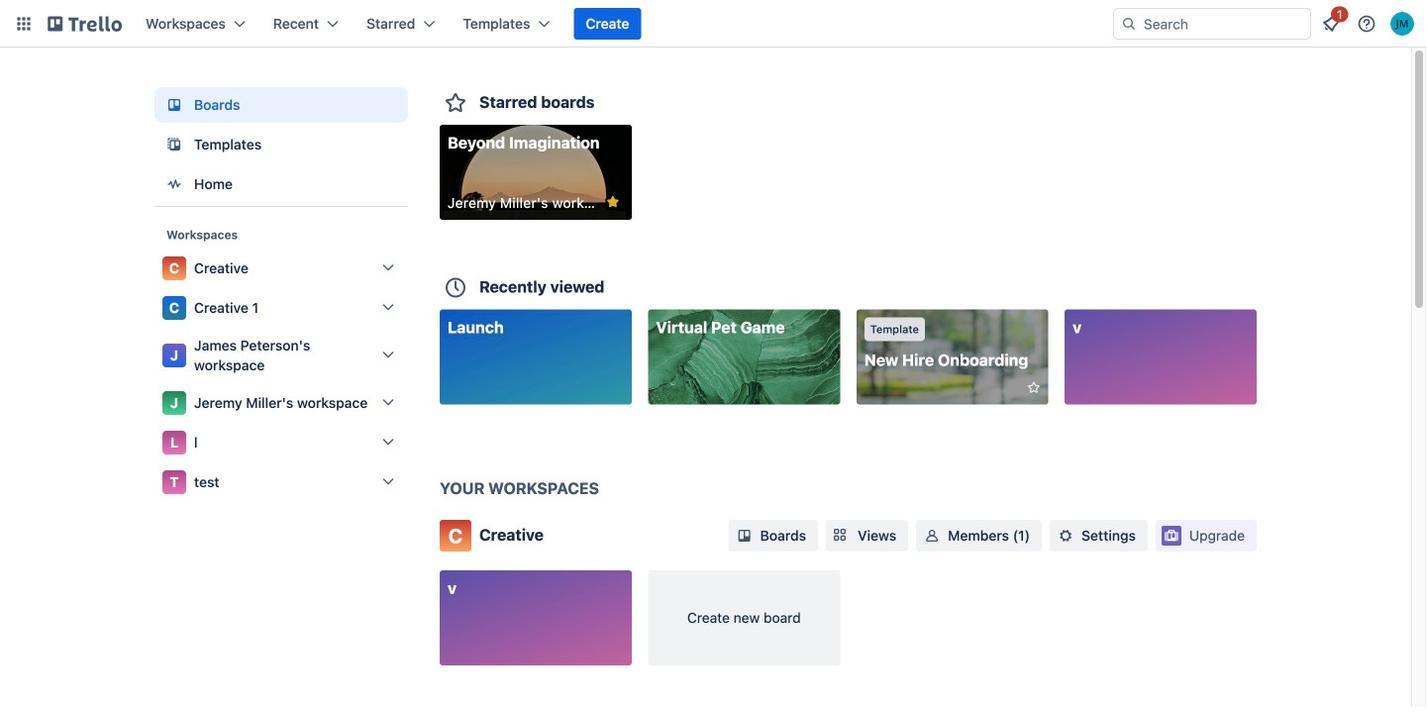 Task type: vqa. For each thing, say whether or not it's contained in the screenshot.
Share to the bottom
no



Task type: describe. For each thing, give the bounding box(es) containing it.
1 notification image
[[1319, 12, 1343, 36]]

primary element
[[0, 0, 1426, 48]]

3 sm image from the left
[[1056, 526, 1076, 546]]

click to star this board. it will be added to your starred list. image
[[1021, 379, 1039, 397]]

open information menu image
[[1357, 14, 1377, 34]]

1 sm image from the left
[[734, 526, 754, 546]]



Task type: locate. For each thing, give the bounding box(es) containing it.
template board image
[[162, 133, 186, 156]]

Search field
[[1137, 10, 1310, 38]]

2 horizontal spatial sm image
[[1056, 526, 1076, 546]]

2 sm image from the left
[[922, 526, 942, 546]]

jeremy miller (jeremymiller198) image
[[1390, 12, 1414, 36]]

home image
[[162, 172, 186, 196]]

sm image
[[734, 526, 754, 546], [922, 526, 942, 546], [1056, 526, 1076, 546]]

0 horizontal spatial sm image
[[734, 526, 754, 546]]

back to home image
[[48, 8, 122, 40]]

search image
[[1121, 16, 1137, 32]]

board image
[[162, 93, 186, 117]]

1 horizontal spatial sm image
[[922, 526, 942, 546]]



